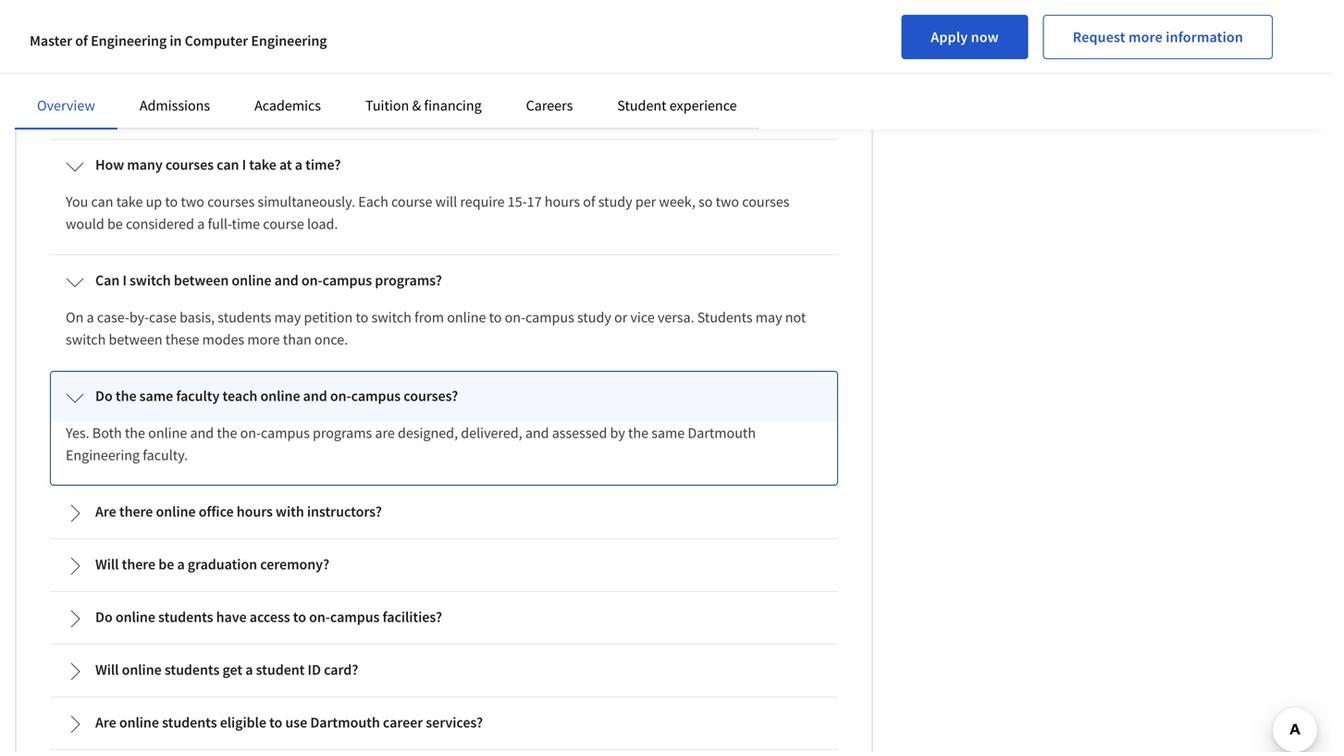 Task type: describe. For each thing, give the bounding box(es) containing it.
so
[[699, 192, 713, 211]]

can for can i try a course before i apply or enroll in the full degree program?
[[95, 17, 120, 36]]

now
[[971, 28, 999, 46]]

courses up the full- on the left of page
[[207, 192, 255, 211]]

at
[[279, 155, 292, 174]]

1 may from the left
[[274, 308, 301, 326]]

modes
[[202, 330, 244, 349]]

not inside on a case-by-case basis, students may petition to switch from online to on-campus study or vice versa. students may not switch between these modes more than once.
[[785, 308, 806, 326]]

time?
[[306, 155, 341, 174]]

student experience
[[618, 96, 737, 115]]

online inside "are online students eligible to use dartmouth career services?" dropdown button
[[119, 713, 159, 732]]

there for will
[[122, 555, 156, 574]]

vice
[[631, 308, 655, 326]]

if
[[66, 54, 74, 73]]

ceremony?
[[260, 555, 330, 574]]

campus inside on a case-by-case basis, students may petition to switch from online to on-campus study or vice versa. students may not switch between these modes more than once.
[[526, 308, 575, 326]]

a right at
[[295, 155, 303, 174]]

switch inside dropdown button
[[130, 271, 171, 289]]

online inside do online students have access to on-campus facilities? dropdown button
[[116, 608, 155, 626]]

can for help
[[580, 77, 602, 95]]

0 horizontal spatial are
[[103, 54, 123, 73]]

online inside can i switch between online and on-campus programs? dropdown button
[[232, 271, 272, 289]]

0 horizontal spatial switch
[[66, 330, 106, 349]]

engineering inside specialization. these courses can help you build knowledge in the relevant subject areas and explore learning with dartmouth engineering and coursera.
[[435, 99, 509, 117]]

1 vertical spatial degree
[[303, 54, 345, 73]]

careers link
[[526, 96, 573, 115]]

time
[[232, 214, 260, 233]]

would
[[66, 214, 104, 233]]

these
[[490, 77, 526, 95]]

case
[[149, 308, 177, 326]]

by-
[[129, 308, 149, 326]]

be inside dropdown button
[[158, 555, 174, 574]]

between inside dropdown button
[[174, 271, 229, 289]]

week,
[[659, 192, 696, 211]]

student
[[618, 96, 667, 115]]

2 horizontal spatial switch
[[372, 308, 412, 326]]

load.
[[307, 214, 338, 233]]

yes. both the online and the on-campus programs are designed, delivered, and assessed by the same dartmouth engineering faculty.
[[66, 424, 756, 464]]

graduation
[[188, 555, 257, 574]]

designed,
[[398, 424, 458, 442]]

both
[[92, 424, 122, 442]]

can i switch between online and on-campus programs?
[[95, 271, 442, 289]]

be inside "you can take up to two courses simultaneously. each course will require 15-17 hours of study per week, so two courses would be considered a full-time course load."
[[107, 214, 123, 233]]

in down computer
[[242, 54, 254, 73]]

1 list item from the top
[[50, 0, 838, 1]]

can i try a course before i apply or enroll in the full degree program?
[[95, 17, 522, 36]]

with inside are there online office hours with instructors? dropdown button
[[276, 502, 304, 521]]

i inside dropdown button
[[123, 271, 127, 289]]

program,
[[348, 54, 405, 73]]

academics
[[255, 96, 321, 115]]

the right both
[[125, 424, 145, 442]]

are online students eligible to use dartmouth career services?
[[95, 713, 483, 732]]

how many courses can i take at a time?
[[95, 155, 341, 174]]

admissions
[[140, 96, 210, 115]]

can for can i switch between online and on-campus programs?
[[95, 271, 120, 289]]

dartmouth inside specialization. these courses can help you build knowledge in the relevant subject areas and explore learning with dartmouth engineering and coursera.
[[364, 99, 432, 117]]

will online students get a student id card?
[[95, 661, 358, 679]]

financing
[[424, 96, 482, 115]]

specialization.
[[396, 77, 487, 95]]

considered
[[126, 214, 194, 233]]

engineering up these
[[479, 54, 553, 73]]

do online students have access to on-campus facilities?
[[95, 608, 442, 626]]

or inside dropdown button
[[296, 17, 309, 36]]

association
[[741, 54, 811, 73]]

study for campus
[[577, 308, 612, 326]]

to inside "you can take up to two courses simultaneously. each course will require 15-17 hours of study per week, so two courses would be considered a full-time course load."
[[165, 192, 178, 211]]

with inside specialization. these courses can help you build knowledge in the relevant subject areas and explore learning with dartmouth engineering and coursera.
[[333, 99, 361, 117]]

coursera.
[[539, 99, 598, 117]]

you can take up to two courses simultaneously. each course will require 15-17 hours of study per week, so two courses would be considered a full-time course load.
[[66, 192, 790, 233]]

coursera,
[[96, 77, 155, 95]]

career
[[383, 713, 423, 732]]

and down as
[[204, 99, 227, 117]]

offers
[[556, 54, 591, 73]]

learning
[[280, 99, 330, 117]]

programs
[[313, 424, 372, 442]]

can i try a course before i apply or enroll in the full degree program? button
[[51, 3, 838, 53]]

will
[[436, 192, 457, 211]]

apply
[[257, 17, 293, 36]]

build
[[661, 77, 693, 95]]

are for are there online office hours with instructors?
[[95, 502, 116, 521]]

1 two from the left
[[181, 192, 204, 211]]

and left assessed
[[525, 424, 549, 442]]

areas
[[167, 99, 201, 117]]

will there be a graduation ceremony?
[[95, 555, 330, 574]]

subject
[[119, 99, 164, 117]]

faculty
[[176, 387, 220, 405]]

can inside "you can take up to two courses simultaneously. each course will require 15-17 hours of study per week, so two courses would be considered a full-time course load."
[[91, 192, 113, 211]]

online inside yes. both the online and the on-campus programs are designed, delivered, and assessed by the same dartmouth engineering faculty.
[[148, 424, 187, 442]]

courses inside specialization. these courses can help you build knowledge in the relevant subject areas and explore learning with dartmouth engineering and coursera.
[[529, 77, 577, 95]]

and inside dropdown button
[[303, 387, 327, 405]]

in up ready
[[170, 31, 182, 50]]

online inside will online students get a student id card? dropdown button
[[122, 661, 162, 679]]

can for i
[[217, 155, 239, 174]]

from
[[415, 308, 444, 326]]

admissions link
[[140, 96, 210, 115]]

how many courses can i take at a time? button
[[51, 140, 838, 190]]

0 horizontal spatial full
[[280, 54, 300, 73]]

0 vertical spatial you
[[77, 54, 100, 73]]

do online students have access to on-campus facilities? button
[[51, 593, 838, 643]]

the down apply
[[257, 54, 277, 73]]

overview
[[37, 96, 95, 115]]

enroll inside dropdown button
[[312, 17, 349, 36]]

same inside yes. both the online and the on-campus programs are designed, delivered, and assessed by the same dartmouth engineering faculty.
[[652, 424, 685, 442]]

do for do the same faculty teach online and on-campus courses?
[[95, 387, 113, 405]]

more inside request more information "button"
[[1129, 28, 1163, 46]]

each
[[358, 192, 388, 211]]

online inside on a case-by-case basis, students may petition to switch from online to on-campus study or vice versa. students may not switch between these modes more than once.
[[447, 308, 486, 326]]

these
[[165, 330, 199, 349]]

such
[[158, 77, 187, 95]]

and inside dropdown button
[[275, 271, 299, 289]]

knowledge
[[696, 77, 764, 95]]

15-
[[508, 192, 527, 211]]

assessed
[[552, 424, 607, 442]]

to up as
[[187, 54, 200, 73]]

ready
[[149, 54, 184, 73]]

eligible
[[220, 713, 266, 732]]

2 two from the left
[[716, 192, 740, 211]]

tuition & financing
[[366, 96, 482, 115]]

same inside dropdown button
[[139, 387, 173, 405]]

in inside specialization. these courses can help you build knowledge in the relevant subject areas and explore learning with dartmouth engineering and coursera.
[[767, 77, 779, 95]]

explore
[[230, 99, 277, 117]]

request more information
[[1073, 28, 1244, 46]]

more inside on a case-by-case basis, students may petition to switch from online to on-campus study or vice versa. students may not switch between these modes more than once.
[[247, 330, 280, 349]]

on
[[66, 308, 84, 326]]

engineering up ready
[[91, 31, 167, 50]]

do the same faculty teach online and on-campus courses?
[[95, 387, 458, 405]]

are there online office hours with instructors? button
[[51, 487, 838, 537]]

card?
[[324, 661, 358, 679]]

by
[[610, 424, 625, 442]]

teach
[[223, 387, 258, 405]]

courses?
[[404, 387, 458, 405]]



Task type: vqa. For each thing, say whether or not it's contained in the screenshot.
once.
yes



Task type: locate. For each thing, give the bounding box(es) containing it.
on- inside dropdown button
[[302, 271, 323, 289]]

are up the coursera,
[[103, 54, 123, 73]]

1 horizontal spatial more
[[1129, 28, 1163, 46]]

17
[[527, 192, 542, 211]]

two right up
[[181, 192, 204, 211]]

course left will
[[391, 192, 433, 211]]

engineering right before
[[251, 31, 327, 50]]

0 horizontal spatial not
[[126, 54, 146, 73]]

facilities?
[[383, 608, 442, 626]]

enroll right apply
[[312, 17, 349, 36]]

on- up the programs
[[330, 387, 351, 405]]

and up than
[[275, 271, 299, 289]]

2 vertical spatial switch
[[66, 330, 106, 349]]

degree
[[415, 17, 458, 36], [303, 54, 345, 73]]

are inside dropdown button
[[95, 713, 116, 732]]

overview link
[[37, 96, 95, 115]]

0 horizontal spatial same
[[139, 387, 173, 405]]

switch
[[130, 271, 171, 289], [372, 308, 412, 326], [66, 330, 106, 349]]

to
[[187, 54, 200, 73], [165, 192, 178, 211], [356, 308, 369, 326], [489, 308, 502, 326], [293, 608, 306, 626], [269, 713, 283, 732]]

or right apply
[[296, 17, 309, 36]]

full-
[[208, 214, 232, 233]]

1 vertical spatial can
[[95, 271, 120, 289]]

can inside dropdown button
[[95, 271, 120, 289]]

a inside on a case-by-case basis, students may petition to switch from online to on-campus study or vice versa. students may not switch between these modes more than once.
[[87, 308, 94, 326]]

same
[[139, 387, 173, 405], [652, 424, 685, 442]]

1 vertical spatial same
[[652, 424, 685, 442]]

be left graduation
[[158, 555, 174, 574]]

0 vertical spatial with
[[66, 77, 93, 95]]

the up both
[[116, 387, 137, 405]]

1 vertical spatial be
[[158, 555, 174, 574]]

between up basis,
[[174, 271, 229, 289]]

study inside "you can take up to two courses simultaneously. each course will require 15-17 hours of study per week, so two courses would be considered a full-time course load."
[[599, 192, 633, 211]]

how
[[95, 155, 124, 174]]

switch left from
[[372, 308, 412, 326]]

1 vertical spatial not
[[785, 308, 806, 326]]

between inside on a case-by-case basis, students may petition to switch from online to on-campus study or vice versa. students may not switch between these modes more than once.
[[109, 330, 163, 349]]

0 vertical spatial or
[[296, 17, 309, 36]]

courses up build
[[676, 54, 723, 73]]

0 horizontal spatial more
[[247, 330, 280, 349]]

academics link
[[255, 96, 321, 115]]

1 horizontal spatial take
[[249, 155, 277, 174]]

you right if
[[77, 54, 100, 73]]

0 vertical spatial there
[[119, 502, 153, 521]]

students for get
[[165, 661, 220, 679]]

list item down "are online students eligible to use dartmouth career services?" dropdown button
[[50, 749, 838, 752]]

0 horizontal spatial course
[[161, 17, 203, 36]]

0 vertical spatial same
[[139, 387, 173, 405]]

in
[[352, 17, 364, 36], [170, 31, 182, 50], [242, 54, 254, 73], [726, 54, 738, 73], [767, 77, 779, 95]]

full
[[391, 17, 412, 36], [280, 54, 300, 73]]

case-
[[97, 308, 129, 326]]

require
[[460, 192, 505, 211]]

1 horizontal spatial you
[[635, 77, 658, 95]]

or left the vice
[[615, 308, 628, 326]]

1 horizontal spatial same
[[652, 424, 685, 442]]

students for eligible
[[162, 713, 217, 732]]

degree up in association with coursera, such as the
[[415, 17, 458, 36]]

take left at
[[249, 155, 277, 174]]

services?
[[426, 713, 483, 732]]

not up the coursera,
[[126, 54, 146, 73]]

engineering down both
[[66, 446, 140, 464]]

will for will there be a graduation ceremony?
[[95, 555, 119, 574]]

1 are from the top
[[95, 502, 116, 521]]

campus for facilities?
[[330, 608, 380, 626]]

0 horizontal spatial between
[[109, 330, 163, 349]]

courses inside dropdown button
[[166, 155, 214, 174]]

students
[[698, 308, 753, 326]]

there inside dropdown button
[[119, 502, 153, 521]]

hours right '17'
[[545, 192, 580, 211]]

full down apply
[[280, 54, 300, 73]]

course inside the can i try a course before i apply or enroll in the full degree program? dropdown button
[[161, 17, 203, 36]]

i up the case- in the top of the page
[[123, 271, 127, 289]]

0 vertical spatial can
[[580, 77, 602, 95]]

i left try
[[123, 17, 127, 36]]

course
[[161, 17, 203, 36], [391, 192, 433, 211], [263, 214, 304, 233]]

on- up petition
[[302, 271, 323, 289]]

0 horizontal spatial with
[[66, 77, 93, 95]]

dartmouth inside yes. both the online and the on-campus programs are designed, delivered, and assessed by the same dartmouth engineering faculty.
[[688, 424, 756, 442]]

student
[[256, 661, 305, 679]]

versa.
[[658, 308, 695, 326]]

engineering down specialization.
[[435, 99, 509, 117]]

a right get
[[245, 661, 253, 679]]

campus inside the do the same faculty teach online and on-campus courses? dropdown button
[[351, 387, 401, 405]]

switch up by-
[[130, 271, 171, 289]]

degree down can i try a course before i apply or enroll in the full degree program?
[[303, 54, 345, 73]]

do for do online students have access to on-campus facilities?
[[95, 608, 113, 626]]

1 horizontal spatial not
[[785, 308, 806, 326]]

1 vertical spatial hours
[[237, 502, 273, 521]]

with left 'tuition'
[[333, 99, 361, 117]]

up
[[146, 192, 162, 211]]

do the same faculty teach online and on-campus courses? button
[[51, 372, 838, 422]]

students for have
[[158, 608, 213, 626]]

0 horizontal spatial two
[[181, 192, 204, 211]]

0 vertical spatial more
[[1129, 28, 1163, 46]]

if you are not ready to enroll in the full degree program, dartmouth engineering offers several open courses
[[66, 54, 723, 73]]

may up than
[[274, 308, 301, 326]]

the down association
[[782, 77, 802, 95]]

1 vertical spatial full
[[280, 54, 300, 73]]

master of engineering in computer engineering
[[30, 31, 327, 50]]

1 vertical spatial you
[[635, 77, 658, 95]]

students up modes
[[218, 308, 271, 326]]

may right students
[[756, 308, 783, 326]]

1 horizontal spatial between
[[174, 271, 229, 289]]

are
[[95, 502, 116, 521], [95, 713, 116, 732]]

are for are online students eligible to use dartmouth career services?
[[95, 713, 116, 732]]

1 vertical spatial list item
[[50, 749, 838, 752]]

there down the faculty. at the left bottom
[[119, 502, 153, 521]]

on- for programs?
[[302, 271, 323, 289]]

before
[[206, 17, 247, 36]]

list item
[[50, 0, 838, 1], [50, 749, 838, 752]]

office
[[199, 502, 234, 521]]

1 vertical spatial do
[[95, 608, 113, 626]]

careers
[[526, 96, 573, 115]]

list item up the can i try a course before i apply or enroll in the full degree program? dropdown button
[[50, 0, 838, 1]]

same left faculty
[[139, 387, 173, 405]]

apply
[[931, 28, 968, 46]]

in up the knowledge at right top
[[726, 54, 738, 73]]

1 horizontal spatial be
[[158, 555, 174, 574]]

or
[[296, 17, 309, 36], [615, 308, 628, 326]]

can up the case- in the top of the page
[[95, 271, 120, 289]]

campus inside do online students have access to on-campus facilities? dropdown button
[[330, 608, 380, 626]]

0 vertical spatial of
[[75, 31, 88, 50]]

a left graduation
[[177, 555, 185, 574]]

0 vertical spatial not
[[126, 54, 146, 73]]

as
[[190, 77, 204, 95]]

in down association
[[767, 77, 779, 95]]

the inside specialization. these courses can help you build knowledge in the relevant subject areas and explore learning with dartmouth engineering and coursera.
[[782, 77, 802, 95]]

have
[[216, 608, 247, 626]]

experience
[[670, 96, 737, 115]]

programs?
[[375, 271, 442, 289]]

0 vertical spatial course
[[161, 17, 203, 36]]

to right up
[[165, 192, 178, 211]]

of right "master"
[[75, 31, 88, 50]]

switch down on
[[66, 330, 106, 349]]

the down teach
[[217, 424, 237, 442]]

can left at
[[217, 155, 239, 174]]

the right by
[[628, 424, 649, 442]]

1 vertical spatial course
[[391, 192, 433, 211]]

1 vertical spatial enroll
[[203, 54, 239, 73]]

apply now
[[931, 28, 999, 46]]

0 horizontal spatial of
[[75, 31, 88, 50]]

the inside in association with coursera, such as the
[[207, 77, 227, 95]]

1 horizontal spatial full
[[391, 17, 412, 36]]

2 will from the top
[[95, 661, 119, 679]]

2 vertical spatial can
[[91, 192, 113, 211]]

help
[[605, 77, 632, 95]]

campus for programs
[[261, 424, 310, 442]]

on a case-by-case basis, students may petition to switch from online to on-campus study or vice versa. students may not switch between these modes more than once.
[[66, 308, 806, 349]]

to left use
[[269, 713, 283, 732]]

engineering inside yes. both the online and the on-campus programs are designed, delivered, and assessed by the same dartmouth engineering faculty.
[[66, 446, 140, 464]]

or inside on a case-by-case basis, students may petition to switch from online to on-campus study or vice versa. students may not switch between these modes more than once.
[[615, 308, 628, 326]]

0 horizontal spatial can
[[91, 192, 113, 211]]

2 can from the top
[[95, 271, 120, 289]]

yes.
[[66, 424, 89, 442]]

relevant
[[66, 99, 116, 117]]

information
[[1166, 28, 1244, 46]]

&
[[412, 96, 421, 115]]

more left than
[[247, 330, 280, 349]]

are inside dropdown button
[[95, 502, 116, 521]]

there left graduation
[[122, 555, 156, 574]]

1 horizontal spatial of
[[583, 192, 596, 211]]

1 vertical spatial or
[[615, 308, 628, 326]]

i left apply
[[250, 17, 254, 36]]

the up program,
[[367, 17, 388, 36]]

course down simultaneously.
[[263, 214, 304, 233]]

1 horizontal spatial or
[[615, 308, 628, 326]]

1 horizontal spatial may
[[756, 308, 783, 326]]

are there online office hours with instructors?
[[95, 502, 382, 521]]

1 can from the top
[[95, 17, 120, 36]]

on- right access at the bottom of page
[[309, 608, 330, 626]]

0 horizontal spatial enroll
[[203, 54, 239, 73]]

0 vertical spatial be
[[107, 214, 123, 233]]

students left get
[[165, 661, 220, 679]]

hours right office
[[237, 502, 273, 521]]

on- inside yes. both the online and the on-campus programs are designed, delivered, and assessed by the same dartmouth engineering faculty.
[[240, 424, 261, 442]]

you inside specialization. these courses can help you build knowledge in the relevant subject areas and explore learning with dartmouth engineering and coursera.
[[635, 77, 658, 95]]

0 vertical spatial hours
[[545, 192, 580, 211]]

will there be a graduation ceremony? button
[[51, 540, 838, 590]]

0 vertical spatial list item
[[50, 0, 838, 1]]

can left help
[[580, 77, 602, 95]]

full inside dropdown button
[[391, 17, 412, 36]]

0 horizontal spatial may
[[274, 308, 301, 326]]

full up if you are not ready to enroll in the full degree program, dartmouth engineering offers several open courses at the top of page
[[391, 17, 412, 36]]

1 horizontal spatial with
[[276, 502, 304, 521]]

1 vertical spatial switch
[[372, 308, 412, 326]]

1 will from the top
[[95, 555, 119, 574]]

enroll down computer
[[203, 54, 239, 73]]

campus inside yes. both the online and the on-campus programs are designed, delivered, and assessed by the same dartmouth engineering faculty.
[[261, 424, 310, 442]]

same right by
[[652, 424, 685, 442]]

campus inside can i switch between online and on-campus programs? dropdown button
[[323, 271, 372, 289]]

1 vertical spatial take
[[116, 192, 143, 211]]

and down these
[[512, 99, 536, 117]]

campus for programs?
[[323, 271, 372, 289]]

you
[[77, 54, 100, 73], [635, 77, 658, 95]]

once.
[[315, 330, 348, 349]]

0 horizontal spatial you
[[77, 54, 100, 73]]

a inside "you can take up to two courses simultaneously. each course will require 15-17 hours of study per week, so two courses would be considered a full-time course load."
[[197, 214, 205, 233]]

a
[[151, 17, 158, 36], [295, 155, 303, 174], [197, 214, 205, 233], [87, 308, 94, 326], [177, 555, 185, 574], [245, 661, 253, 679]]

a right try
[[151, 17, 158, 36]]

take inside how many courses can i take at a time? dropdown button
[[249, 155, 277, 174]]

students inside on a case-by-case basis, students may petition to switch from online to on-campus study or vice versa. students may not switch between these modes more than once.
[[218, 308, 271, 326]]

many
[[127, 155, 163, 174]]

dartmouth inside "are online students eligible to use dartmouth career services?" dropdown button
[[310, 713, 380, 732]]

0 vertical spatial full
[[391, 17, 412, 36]]

to down can i switch between online and on-campus programs? dropdown button
[[489, 308, 502, 326]]

in inside dropdown button
[[352, 17, 364, 36]]

can inside specialization. these courses can help you build knowledge in the relevant subject areas and explore learning with dartmouth engineering and coursera.
[[580, 77, 602, 95]]

0 horizontal spatial be
[[107, 214, 123, 233]]

2 horizontal spatial with
[[333, 99, 361, 117]]

course up ready
[[161, 17, 203, 36]]

1 vertical spatial of
[[583, 192, 596, 211]]

1 vertical spatial study
[[577, 308, 612, 326]]

1 horizontal spatial switch
[[130, 271, 171, 289]]

basis,
[[180, 308, 215, 326]]

0 horizontal spatial or
[[296, 17, 309, 36]]

0 vertical spatial study
[[599, 192, 633, 211]]

1 horizontal spatial hours
[[545, 192, 580, 211]]

online inside the do the same faculty teach online and on-campus courses? dropdown button
[[260, 387, 300, 405]]

study for of
[[599, 192, 633, 211]]

more right request
[[1129, 28, 1163, 46]]

be right would
[[107, 214, 123, 233]]

can inside dropdown button
[[95, 17, 120, 36]]

and up the programs
[[303, 387, 327, 405]]

0 vertical spatial will
[[95, 555, 119, 574]]

dartmouth
[[408, 54, 476, 73], [364, 99, 432, 117], [688, 424, 756, 442], [310, 713, 380, 732]]

on- inside on a case-by-case basis, students may petition to switch from online to on-campus study or vice versa. students may not switch between these modes more than once.
[[505, 308, 526, 326]]

instructors?
[[307, 502, 382, 521]]

there inside dropdown button
[[122, 555, 156, 574]]

study inside on a case-by-case basis, students may petition to switch from online to on-campus study or vice versa. students may not switch between these modes more than once.
[[577, 308, 612, 326]]

0 vertical spatial do
[[95, 387, 113, 405]]

to right petition
[[356, 308, 369, 326]]

1 vertical spatial with
[[333, 99, 361, 117]]

students left 'have' at the bottom left of the page
[[158, 608, 213, 626]]

can inside dropdown button
[[217, 155, 239, 174]]

computer
[[185, 31, 248, 50]]

of right '17'
[[583, 192, 596, 211]]

2 may from the left
[[756, 308, 783, 326]]

0 vertical spatial take
[[249, 155, 277, 174]]

0 horizontal spatial take
[[116, 192, 143, 211]]

specialization. these courses can help you build knowledge in the relevant subject areas and explore learning with dartmouth engineering and coursera.
[[66, 77, 802, 117]]

open
[[641, 54, 673, 73]]

there for are
[[119, 502, 153, 521]]

not
[[126, 54, 146, 73], [785, 308, 806, 326]]

may
[[274, 308, 301, 326], [756, 308, 783, 326]]

2 list item from the top
[[50, 749, 838, 752]]

1 vertical spatial more
[[247, 330, 280, 349]]

1 vertical spatial can
[[217, 155, 239, 174]]

1 vertical spatial will
[[95, 661, 119, 679]]

on- down teach
[[240, 424, 261, 442]]

can left try
[[95, 17, 120, 36]]

of
[[75, 31, 88, 50], [583, 192, 596, 211]]

hours inside dropdown button
[[237, 502, 273, 521]]

master
[[30, 31, 72, 50]]

request
[[1073, 28, 1126, 46]]

online inside are there online office hours with instructors? dropdown button
[[156, 502, 196, 521]]

1 vertical spatial there
[[122, 555, 156, 574]]

degree inside dropdown button
[[415, 17, 458, 36]]

1 horizontal spatial two
[[716, 192, 740, 211]]

are right the programs
[[375, 424, 395, 442]]

0 vertical spatial enroll
[[312, 17, 349, 36]]

0 vertical spatial between
[[174, 271, 229, 289]]

delivered,
[[461, 424, 523, 442]]

0 vertical spatial switch
[[130, 271, 171, 289]]

program?
[[461, 17, 522, 36]]

courses up careers on the top
[[529, 77, 577, 95]]

can right you on the left top of page
[[91, 192, 113, 211]]

two right so
[[716, 192, 740, 211]]

with inside in association with coursera, such as the
[[66, 77, 93, 95]]

0 horizontal spatial hours
[[237, 502, 273, 521]]

simultaneously.
[[258, 192, 355, 211]]

1 horizontal spatial are
[[375, 424, 395, 442]]

2 are from the top
[[95, 713, 116, 732]]

to right access at the bottom of page
[[293, 608, 306, 626]]

courses right so
[[742, 192, 790, 211]]

and down faculty
[[190, 424, 214, 442]]

on-
[[302, 271, 323, 289], [505, 308, 526, 326], [330, 387, 351, 405], [240, 424, 261, 442], [309, 608, 330, 626]]

with up ceremony?
[[276, 502, 304, 521]]

you
[[66, 192, 88, 211]]

will
[[95, 555, 119, 574], [95, 661, 119, 679]]

study left per
[[599, 192, 633, 211]]

the right as
[[207, 77, 227, 95]]

student experience link
[[618, 96, 737, 115]]

1 horizontal spatial enroll
[[312, 17, 349, 36]]

1 horizontal spatial can
[[217, 155, 239, 174]]

on- for facilities?
[[309, 608, 330, 626]]

1 horizontal spatial degree
[[415, 17, 458, 36]]

hours inside "you can take up to two courses simultaneously. each course will require 15-17 hours of study per week, so two courses would be considered a full-time course load."
[[545, 192, 580, 211]]

1 do from the top
[[95, 387, 113, 405]]

1 vertical spatial are
[[95, 713, 116, 732]]

are inside yes. both the online and the on-campus programs are designed, delivered, and assessed by the same dartmouth engineering faculty.
[[375, 424, 395, 442]]

on- for programs
[[240, 424, 261, 442]]

1 vertical spatial are
[[375, 424, 395, 442]]

2 horizontal spatial can
[[580, 77, 602, 95]]

students
[[218, 308, 271, 326], [158, 608, 213, 626], [165, 661, 220, 679], [162, 713, 217, 732]]

1 horizontal spatial course
[[263, 214, 304, 233]]

apply now button
[[902, 15, 1029, 59]]

of inside "you can take up to two courses simultaneously. each course will require 15-17 hours of study per week, so two courses would be considered a full-time course load."
[[583, 192, 596, 211]]

will for will online students get a student id card?
[[95, 661, 119, 679]]

0 horizontal spatial degree
[[303, 54, 345, 73]]

students left eligible
[[162, 713, 217, 732]]

several
[[594, 54, 638, 73]]

with up overview link
[[66, 77, 93, 95]]

i left at
[[242, 155, 246, 174]]

in inside in association with coursera, such as the
[[726, 54, 738, 73]]

0 vertical spatial are
[[95, 502, 116, 521]]

in up program,
[[352, 17, 364, 36]]

study left the vice
[[577, 308, 612, 326]]

take inside "you can take up to two courses simultaneously. each course will require 15-17 hours of study per week, so two courses would be considered a full-time course load."
[[116, 192, 143, 211]]

not right students
[[785, 308, 806, 326]]

1 vertical spatial between
[[109, 330, 163, 349]]

courses
[[676, 54, 723, 73], [529, 77, 577, 95], [166, 155, 214, 174], [207, 192, 255, 211], [742, 192, 790, 211]]

tuition
[[366, 96, 409, 115]]

access
[[250, 608, 290, 626]]

courses right many
[[166, 155, 214, 174]]

2 vertical spatial with
[[276, 502, 304, 521]]

0 vertical spatial can
[[95, 17, 120, 36]]

2 vertical spatial course
[[263, 214, 304, 233]]

two
[[181, 192, 204, 211], [716, 192, 740, 211]]

2 do from the top
[[95, 608, 113, 626]]

0 vertical spatial are
[[103, 54, 123, 73]]

a left the full- on the left of page
[[197, 214, 205, 233]]

0 vertical spatial degree
[[415, 17, 458, 36]]

2 horizontal spatial course
[[391, 192, 433, 211]]



